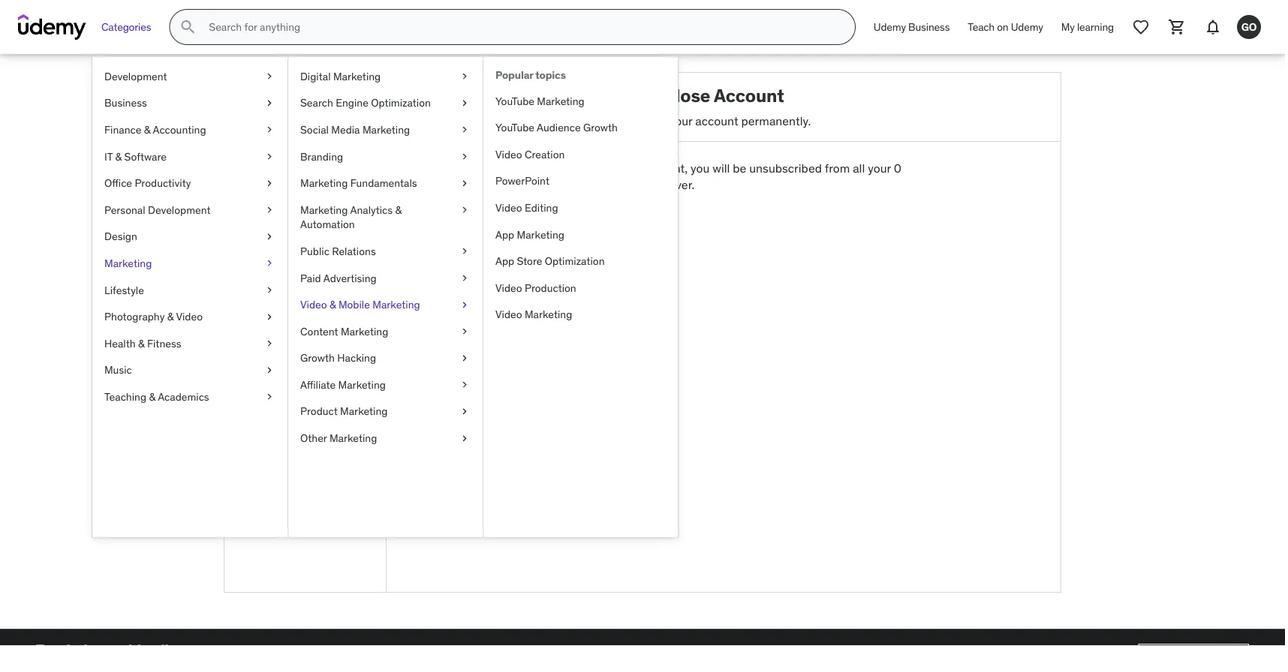 Task type: vqa. For each thing, say whether or not it's contained in the screenshot.
'1'
no



Task type: locate. For each thing, give the bounding box(es) containing it.
marketing analytics & automation link
[[288, 197, 483, 238]]

xsmall image inside finance & accounting link
[[263, 123, 275, 137]]

social media marketing
[[300, 123, 410, 136]]

optimization down app marketing link
[[545, 254, 605, 268]]

& inside video & mobile marketing "link"
[[330, 298, 336, 311]]

0 vertical spatial will
[[713, 160, 730, 176]]

if
[[553, 160, 560, 176]]

2 you from the left
[[691, 160, 710, 176]]

marketing down branding
[[300, 176, 348, 190]]

view
[[236, 223, 262, 238]]

1 horizontal spatial go
[[1241, 20, 1257, 33]]

0 horizontal spatial udemy
[[874, 20, 906, 34]]

xsmall image inside affiliate marketing link
[[459, 378, 471, 392]]

on
[[997, 20, 1009, 34]]

close account button
[[498, 206, 596, 242]]

xsmall image for it & software
[[263, 149, 275, 164]]

your left the 0
[[868, 160, 891, 176]]

affiliate marketing
[[300, 378, 386, 392]]

growth up 'affiliate'
[[300, 351, 335, 365]]

1 vertical spatial business
[[104, 96, 147, 110]]

photography
[[104, 310, 165, 323]]

video inside "link"
[[300, 298, 327, 311]]

xsmall image inside personal development link
[[263, 203, 275, 217]]

video down video production at the top of page
[[495, 308, 522, 321]]

social media marketing link
[[288, 116, 483, 143]]

search engine optimization link
[[288, 90, 483, 116]]

optimization inside search engine optimization link
[[371, 96, 431, 110]]

xsmall image inside marketing analytics & automation link
[[459, 203, 471, 217]]

health & fitness
[[104, 337, 181, 350]]

your for you
[[616, 160, 639, 176]]

xsmall image inside social media marketing link
[[459, 123, 471, 137]]

will left be
[[713, 160, 730, 176]]

development down office productivity link
[[148, 203, 211, 217]]

methods
[[287, 337, 334, 352]]

audience
[[537, 121, 581, 134]]

& inside health & fitness "link"
[[138, 337, 145, 350]]

0 horizontal spatial your
[[616, 160, 639, 176]]

teach
[[968, 20, 995, 34]]

lifestyle
[[104, 283, 144, 297]]

xsmall image for music
[[263, 363, 275, 378]]

1 horizontal spatial optimization
[[545, 254, 605, 268]]

your inside close account close your account permanently.
[[669, 113, 692, 128]]

xsmall image for paid advertising
[[459, 271, 471, 286]]

payment
[[236, 337, 284, 352]]

public relations
[[300, 244, 376, 258]]

app marketing
[[495, 228, 564, 241]]

close
[[663, 84, 710, 107], [636, 113, 667, 128], [507, 216, 539, 231], [236, 428, 267, 443]]

business
[[908, 20, 950, 34], [104, 96, 147, 110]]

if you close your account, you will be unsubscribed from all your 0 courses, and will lose access forever.
[[498, 160, 902, 193]]

you
[[563, 160, 582, 176], [691, 160, 710, 176]]

1 horizontal spatial business
[[908, 20, 950, 34]]

engine
[[336, 96, 368, 110]]

growth inside 'youtube audience growth' link
[[583, 121, 618, 134]]

xsmall image for health & fitness
[[263, 336, 275, 351]]

xsmall image inside health & fitness "link"
[[263, 336, 275, 351]]

my learning link
[[1052, 9, 1123, 45]]

& for software
[[115, 150, 122, 163]]

fundamentals
[[350, 176, 417, 190]]

marketing inside "link"
[[373, 298, 420, 311]]

1 vertical spatial youtube
[[495, 121, 534, 134]]

youtube for youtube marketing
[[495, 94, 534, 108]]

& inside teaching & academics link
[[149, 390, 155, 404]]

xsmall image inside digital marketing link
[[459, 69, 471, 84]]

video & mobile marketing element
[[483, 57, 678, 537]]

1 horizontal spatial account
[[541, 216, 587, 231]]

xsmall image inside photography & video link
[[263, 310, 275, 324]]

youtube up "video creation"
[[495, 121, 534, 134]]

0 horizontal spatial you
[[563, 160, 582, 176]]

2 youtube from the top
[[495, 121, 534, 134]]

0 horizontal spatial account
[[236, 291, 281, 307]]

&
[[144, 123, 150, 136], [115, 150, 122, 163], [395, 203, 402, 217], [330, 298, 336, 311], [167, 310, 174, 323], [138, 337, 145, 350], [149, 390, 155, 404]]

0 horizontal spatial growth
[[300, 351, 335, 365]]

video down store on the left top of the page
[[495, 281, 522, 295]]

notifications image
[[1204, 18, 1222, 36]]

photo link
[[224, 265, 386, 288]]

close
[[585, 160, 613, 176]]

2 app from the top
[[495, 254, 514, 268]]

business left teach
[[908, 20, 950, 34]]

2 horizontal spatial account
[[695, 113, 738, 128]]

product
[[300, 405, 338, 418]]

1 app from the top
[[495, 228, 514, 241]]

your for account
[[669, 113, 692, 128]]

0 vertical spatial account
[[695, 113, 738, 128]]

xsmall image inside lifestyle link
[[263, 283, 275, 298]]

xsmall image for social media marketing
[[459, 123, 471, 137]]

xsmall image inside branding 'link'
[[459, 149, 471, 164]]

account down photo
[[236, 291, 281, 307]]

xsmall image for development
[[263, 69, 275, 84]]

1 horizontal spatial account
[[714, 84, 784, 107]]

xsmall image inside other marketing link
[[459, 431, 471, 446]]

teach on udemy
[[968, 20, 1043, 34]]

go inside "link"
[[1241, 20, 1257, 33]]

development link
[[92, 63, 288, 90]]

marketing fundamentals link
[[288, 170, 483, 197]]

0 vertical spatial go
[[1241, 20, 1257, 33]]

academics
[[158, 390, 209, 404]]

xsmall image inside marketing link
[[263, 256, 275, 271]]

lose
[[590, 177, 612, 193]]

branding
[[300, 150, 343, 163]]

teaching & academics link
[[92, 384, 288, 410]]

your up access
[[616, 160, 639, 176]]

popular topics
[[495, 68, 566, 82]]

my learning
[[1061, 20, 1114, 34]]

& for video
[[167, 310, 174, 323]]

go down search
[[287, 115, 323, 145]]

xsmall image inside content marketing link
[[459, 324, 471, 339]]

1 vertical spatial app
[[495, 254, 514, 268]]

marketing
[[333, 69, 381, 83], [537, 94, 585, 108], [362, 123, 410, 136], [300, 176, 348, 190], [300, 203, 348, 217], [517, 228, 564, 241], [104, 256, 152, 270], [373, 298, 420, 311], [525, 308, 572, 321], [341, 325, 388, 338], [338, 378, 386, 392], [340, 405, 388, 418], [329, 431, 377, 445]]

account down editing
[[541, 216, 587, 231]]

1 horizontal spatial growth
[[583, 121, 618, 134]]

xsmall image for design
[[263, 229, 275, 244]]

0 vertical spatial growth
[[583, 121, 618, 134]]

close account close your account permanently.
[[636, 84, 811, 128]]

youtube for youtube audience growth
[[495, 121, 534, 134]]

xsmall image inside paid advertising 'link'
[[459, 271, 471, 286]]

wishlist image
[[1132, 18, 1150, 36]]

paid
[[300, 271, 321, 285]]

0 vertical spatial youtube
[[495, 94, 534, 108]]

xsmall image for branding
[[459, 149, 471, 164]]

xsmall image inside office productivity link
[[263, 176, 275, 191]]

udemy business
[[874, 20, 950, 34]]

video down paid
[[300, 298, 327, 311]]

0 vertical spatial app
[[495, 228, 514, 241]]

optimization down digital marketing link
[[371, 96, 431, 110]]

growth down youtube marketing link at top
[[583, 121, 618, 134]]

& right health
[[138, 337, 145, 350]]

video down courses,
[[495, 201, 522, 214]]

privacy link
[[224, 356, 386, 379]]

video production link
[[483, 275, 678, 301]]

productivity
[[135, 176, 191, 190]]

video up powerpoint
[[495, 147, 522, 161]]

xsmall image inside search engine optimization link
[[459, 96, 471, 110]]

business up finance
[[104, 96, 147, 110]]

xsmall image inside it & software link
[[263, 149, 275, 164]]

2 vertical spatial account
[[270, 428, 313, 443]]

& right teaching
[[149, 390, 155, 404]]

& left mobile
[[330, 298, 336, 311]]

my
[[1061, 20, 1075, 34]]

0 horizontal spatial business
[[104, 96, 147, 110]]

software
[[124, 150, 167, 163]]

account inside view public profile profile photo account security subscriptions payment methods privacy notifications api clients close account
[[270, 428, 313, 443]]

xsmall image inside music link
[[263, 363, 275, 378]]

1 vertical spatial account
[[541, 216, 587, 231]]

growth inside growth hacking link
[[300, 351, 335, 365]]

app down video editing
[[495, 228, 514, 241]]

xsmall image inside business link
[[263, 96, 275, 110]]

api clients link
[[224, 402, 386, 425]]

1 vertical spatial will
[[569, 177, 587, 193]]

affiliate
[[300, 378, 336, 392]]

app for app marketing
[[495, 228, 514, 241]]

paid advertising link
[[288, 265, 483, 292]]

1 youtube from the top
[[495, 94, 534, 108]]

xsmall image for teaching & academics
[[263, 390, 275, 404]]

& inside finance & accounting link
[[144, 123, 150, 136]]

1 vertical spatial optimization
[[545, 254, 605, 268]]

xsmall image inside product marketing link
[[459, 404, 471, 419]]

xsmall image inside development link
[[263, 69, 275, 84]]

teach on udemy link
[[959, 9, 1052, 45]]

account up be
[[695, 113, 738, 128]]

& right finance
[[144, 123, 150, 136]]

xsmall image
[[263, 69, 275, 84], [459, 69, 471, 84], [459, 96, 471, 110], [263, 123, 275, 137], [263, 149, 275, 164], [459, 176, 471, 191], [459, 203, 471, 217], [263, 229, 275, 244], [459, 244, 471, 259], [459, 271, 471, 286], [263, 310, 275, 324], [459, 324, 471, 339], [263, 336, 275, 351], [263, 363, 275, 378], [459, 378, 471, 392], [263, 390, 275, 404]]

youtube
[[495, 94, 534, 108], [495, 121, 534, 134]]

courses,
[[498, 177, 543, 193]]

xsmall image for growth hacking
[[459, 351, 471, 366]]

1 horizontal spatial you
[[691, 160, 710, 176]]

office productivity
[[104, 176, 191, 190]]

& right analytics in the left of the page
[[395, 203, 402, 217]]

account down api clients link
[[270, 428, 313, 443]]

marketing up engine
[[333, 69, 381, 83]]

will right the and
[[569, 177, 587, 193]]

personal development link
[[92, 197, 288, 223]]

you up the forever.
[[691, 160, 710, 176]]

& inside photography & video link
[[167, 310, 174, 323]]

1 horizontal spatial udemy
[[1011, 20, 1043, 34]]

go
[[1241, 20, 1257, 33], [287, 115, 323, 145]]

video editing
[[495, 201, 558, 214]]

app left store on the left top of the page
[[495, 254, 514, 268]]

account up the permanently.
[[714, 84, 784, 107]]

0 horizontal spatial account
[[270, 428, 313, 443]]

account,
[[642, 160, 688, 176]]

optimization inside app store optimization link
[[545, 254, 605, 268]]

0 horizontal spatial go
[[287, 115, 323, 145]]

xsmall image for lifestyle
[[263, 283, 275, 298]]

development down categories dropdown button
[[104, 69, 167, 83]]

1 vertical spatial growth
[[300, 351, 335, 365]]

youtube down popular
[[495, 94, 534, 108]]

xsmall image inside teaching & academics link
[[263, 390, 275, 404]]

advertising
[[323, 271, 377, 285]]

video creation
[[495, 147, 565, 161]]

go right notifications icon
[[1241, 20, 1257, 33]]

xsmall image inside design link
[[263, 229, 275, 244]]

& inside it & software link
[[115, 150, 122, 163]]

xsmall image inside video & mobile marketing "link"
[[459, 298, 471, 312]]

1 vertical spatial account
[[236, 291, 281, 307]]

0 horizontal spatial optimization
[[371, 96, 431, 110]]

content marketing
[[300, 325, 388, 338]]

profile link
[[224, 242, 386, 265]]

marketing down affiliate marketing
[[340, 405, 388, 418]]

0 vertical spatial business
[[908, 20, 950, 34]]

submit search image
[[179, 18, 197, 36]]

1 horizontal spatial will
[[713, 160, 730, 176]]

xsmall image inside growth hacking link
[[459, 351, 471, 366]]

gary
[[269, 186, 294, 202]]

xsmall image inside public relations link
[[459, 244, 471, 259]]

from
[[825, 160, 850, 176]]

public relations link
[[288, 238, 483, 265]]

marketing up automation
[[300, 203, 348, 217]]

xsmall image for other marketing
[[459, 431, 471, 446]]

office
[[104, 176, 132, 190]]

your up account,
[[669, 113, 692, 128]]

xsmall image for marketing
[[263, 256, 275, 271]]

xsmall image
[[263, 96, 275, 110], [459, 123, 471, 137], [459, 149, 471, 164], [263, 176, 275, 191], [263, 203, 275, 217], [263, 256, 275, 271], [263, 283, 275, 298], [459, 298, 471, 312], [459, 351, 471, 366], [459, 404, 471, 419], [459, 431, 471, 446]]

1 udemy from the left
[[874, 20, 906, 34]]

analytics
[[350, 203, 393, 217]]

lifestyle link
[[92, 277, 288, 304]]

& right it at left top
[[115, 150, 122, 163]]

production
[[525, 281, 576, 295]]

video for video editing
[[495, 201, 522, 214]]

xsmall image for content marketing
[[459, 324, 471, 339]]

marketing up audience
[[537, 94, 585, 108]]

0 vertical spatial optimization
[[371, 96, 431, 110]]

marketing down paid advertising 'link'
[[373, 298, 420, 311]]

& up fitness
[[167, 310, 174, 323]]

digital marketing
[[300, 69, 381, 83]]

1 horizontal spatial your
[[669, 113, 692, 128]]

close inside button
[[507, 216, 539, 231]]

xsmall image for office productivity
[[263, 176, 275, 191]]

digital
[[300, 69, 331, 83]]

0 vertical spatial account
[[714, 84, 784, 107]]

xsmall image inside the marketing fundamentals link
[[459, 176, 471, 191]]

business inside 'link'
[[908, 20, 950, 34]]

video editing link
[[483, 195, 678, 221]]

you right if
[[563, 160, 582, 176]]



Task type: describe. For each thing, give the bounding box(es) containing it.
permanently.
[[741, 113, 811, 128]]

video marketing
[[495, 308, 572, 321]]

music link
[[92, 357, 288, 384]]

& for accounting
[[144, 123, 150, 136]]

creation
[[525, 147, 565, 161]]

marketing down video & mobile marketing
[[341, 325, 388, 338]]

finance & accounting link
[[92, 116, 288, 143]]

xsmall image for marketing fundamentals
[[459, 176, 471, 191]]

all
[[853, 160, 865, 176]]

youtube marketing link
[[483, 88, 678, 114]]

marketing down search engine optimization link
[[362, 123, 410, 136]]

xsmall image for product marketing
[[459, 404, 471, 419]]

marketing up lifestyle
[[104, 256, 152, 270]]

learning
[[1077, 20, 1114, 34]]

photography & video
[[104, 310, 203, 323]]

xsmall image for finance & accounting
[[263, 123, 275, 137]]

and
[[546, 177, 566, 193]]

2 horizontal spatial your
[[868, 160, 891, 176]]

growth hacking
[[300, 351, 376, 365]]

video & mobile marketing
[[300, 298, 420, 311]]

search
[[300, 96, 333, 110]]

0 vertical spatial development
[[104, 69, 167, 83]]

optimization for app store optimization
[[545, 254, 605, 268]]

video for video production
[[495, 281, 522, 295]]

& for mobile
[[330, 298, 336, 311]]

digital marketing link
[[288, 63, 483, 90]]

powerpoint
[[495, 174, 549, 188]]

udemy inside 'link'
[[874, 20, 906, 34]]

0
[[894, 160, 902, 176]]

automation
[[300, 218, 355, 231]]

view public profile profile photo account security subscriptions payment methods privacy notifications api clients close account
[[236, 223, 334, 443]]

1 vertical spatial go
[[287, 115, 323, 145]]

video creation link
[[483, 141, 678, 168]]

categories
[[101, 20, 151, 34]]

it
[[104, 150, 113, 163]]

marketing down hacking
[[338, 378, 386, 392]]

finance
[[104, 123, 141, 136]]

xsmall image for photography & video
[[263, 310, 275, 324]]

video down lifestyle link
[[176, 310, 203, 323]]

1 you from the left
[[563, 160, 582, 176]]

teaching
[[104, 390, 146, 404]]

xsmall image for affiliate marketing
[[459, 378, 471, 392]]

powerpoint link
[[483, 168, 678, 195]]

youtube audience growth
[[495, 121, 618, 134]]

gary orlando
[[269, 186, 342, 202]]

other marketing link
[[288, 425, 483, 452]]

marketing down product marketing
[[329, 431, 377, 445]]

editing
[[525, 201, 558, 214]]

popular
[[495, 68, 533, 82]]

account inside button
[[541, 216, 587, 231]]

topics
[[535, 68, 566, 82]]

public
[[300, 244, 329, 258]]

categories button
[[92, 9, 160, 45]]

app store optimization link
[[483, 248, 678, 275]]

unsubscribed
[[749, 160, 822, 176]]

shopping cart with 0 items image
[[1168, 18, 1186, 36]]

video for video & mobile marketing
[[300, 298, 327, 311]]

youtube marketing
[[495, 94, 585, 108]]

xsmall image for marketing analytics & automation
[[459, 203, 471, 217]]

udemy business link
[[865, 9, 959, 45]]

& for fitness
[[138, 337, 145, 350]]

account inside close account close your account permanently.
[[714, 84, 784, 107]]

video production
[[495, 281, 576, 295]]

Search for anything text field
[[206, 14, 837, 40]]

video for video creation
[[495, 147, 522, 161]]

other
[[300, 431, 327, 445]]

xsmall image for personal development
[[263, 203, 275, 217]]

photography & video link
[[92, 304, 288, 330]]

marketing down editing
[[517, 228, 564, 241]]

orlando
[[297, 186, 342, 202]]

personal development
[[104, 203, 211, 217]]

youtube audience growth link
[[483, 114, 678, 141]]

xsmall image for video & mobile marketing
[[459, 298, 471, 312]]

xsmall image for digital marketing
[[459, 69, 471, 84]]

account inside close account close your account permanently.
[[695, 113, 738, 128]]

it & software
[[104, 150, 167, 163]]

access
[[615, 177, 652, 193]]

content marketing link
[[288, 318, 483, 345]]

social
[[300, 123, 329, 136]]

profile
[[236, 246, 271, 261]]

marketing analytics & automation
[[300, 203, 402, 231]]

product marketing link
[[288, 398, 483, 425]]

subscriptions
[[236, 314, 310, 329]]

close account
[[507, 216, 587, 231]]

security
[[284, 291, 328, 307]]

go link
[[1231, 9, 1267, 45]]

2 udemy from the left
[[1011, 20, 1043, 34]]

& for academics
[[149, 390, 155, 404]]

xsmall image for business
[[263, 96, 275, 110]]

other marketing
[[300, 431, 377, 445]]

health
[[104, 337, 136, 350]]

& inside marketing analytics & automation
[[395, 203, 402, 217]]

affiliate marketing link
[[288, 372, 483, 398]]

video for video marketing
[[495, 308, 522, 321]]

1 vertical spatial development
[[148, 203, 211, 217]]

fitness
[[147, 337, 181, 350]]

xsmall image for search engine optimization
[[459, 96, 471, 110]]

api
[[236, 405, 255, 421]]

warning:
[[498, 160, 550, 176]]

teaching & academics
[[104, 390, 209, 404]]

paid advertising
[[300, 271, 377, 285]]

app for app store optimization
[[495, 254, 514, 268]]

close account link
[[224, 425, 386, 448]]

udemy image
[[18, 14, 86, 40]]

close inside view public profile profile photo account security subscriptions payment methods privacy notifications api clients close account
[[236, 428, 267, 443]]

health & fitness link
[[92, 330, 288, 357]]

product marketing
[[300, 405, 388, 418]]

forever.
[[654, 177, 695, 193]]

branding link
[[288, 143, 483, 170]]

marketing down production
[[525, 308, 572, 321]]

mobile
[[339, 298, 370, 311]]

business link
[[92, 90, 288, 116]]

marketing inside marketing analytics & automation
[[300, 203, 348, 217]]

0 horizontal spatial will
[[569, 177, 587, 193]]

optimization for search engine optimization
[[371, 96, 431, 110]]

xsmall image for public relations
[[459, 244, 471, 259]]

notifications
[[236, 382, 305, 398]]

music
[[104, 363, 132, 377]]

account inside view public profile profile photo account security subscriptions payment methods privacy notifications api clients close account
[[236, 291, 281, 307]]



